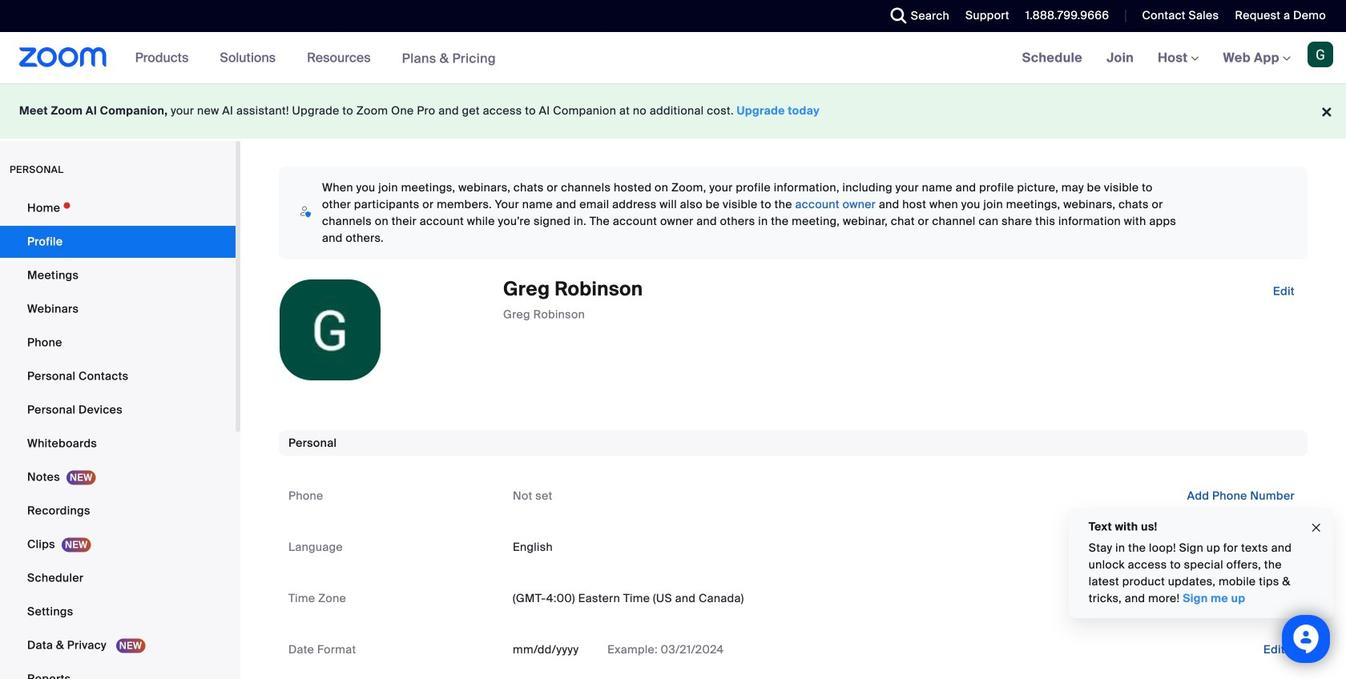 Task type: locate. For each thing, give the bounding box(es) containing it.
profile picture image
[[1308, 42, 1334, 67]]

user photo image
[[280, 280, 381, 381]]

product information navigation
[[123, 32, 508, 85]]

personal menu menu
[[0, 192, 236, 680]]

footer
[[0, 83, 1346, 139]]

close image
[[1310, 519, 1323, 537]]

banner
[[0, 32, 1346, 85]]

zoom logo image
[[19, 47, 107, 67]]

meetings navigation
[[1010, 32, 1346, 85]]



Task type: vqa. For each thing, say whether or not it's contained in the screenshot.
THE PERSONAL MENU menu
yes



Task type: describe. For each thing, give the bounding box(es) containing it.
edit user photo image
[[317, 323, 343, 337]]



